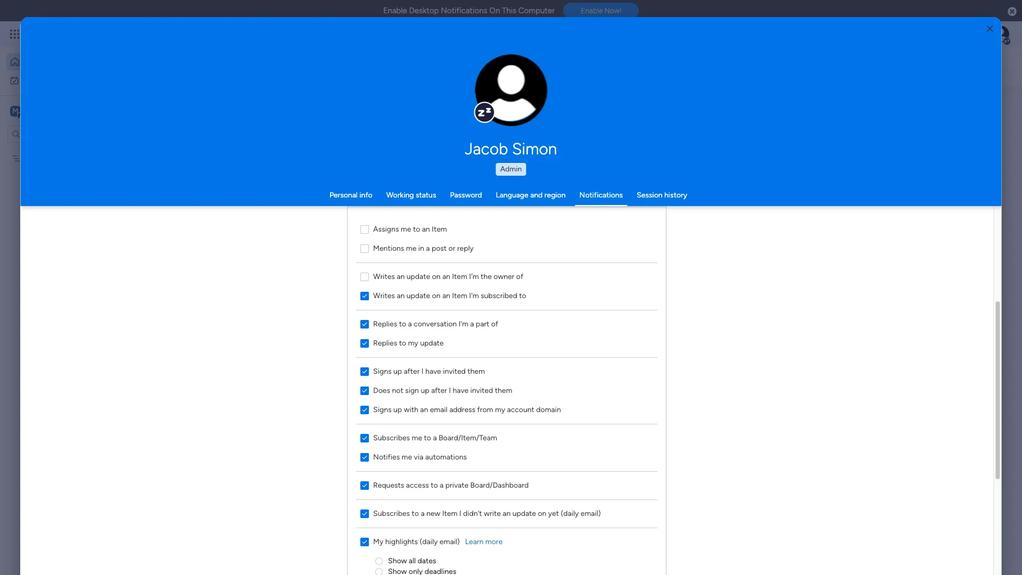 Task type: vqa. For each thing, say whether or not it's contained in the screenshot.
'Tier options' list box
no



Task type: locate. For each thing, give the bounding box(es) containing it.
workspace up search in workspace field
[[45, 106, 87, 116]]

0 vertical spatial work
[[36, 75, 52, 84]]

workspace right >
[[311, 234, 347, 243]]

2 signs from the top
[[374, 405, 392, 414]]

0 vertical spatial notifications
[[441, 6, 488, 15]]

i
[[422, 367, 424, 376], [449, 386, 451, 395], [460, 509, 462, 518]]

writes
[[374, 272, 395, 281], [374, 291, 395, 300]]

jacob simon
[[465, 140, 557, 159]]

0 horizontal spatial after
[[404, 367, 420, 376]]

replies up replies to my update on the bottom left
[[374, 319, 398, 328]]

1 subscribes from the top
[[374, 433, 410, 442]]

0 vertical spatial invited
[[443, 367, 466, 376]]

or
[[449, 244, 456, 253]]

of right part
[[492, 319, 499, 328]]

after up the email in the left of the page
[[432, 386, 448, 395]]

item
[[432, 224, 447, 234], [453, 272, 468, 281], [453, 291, 468, 300], [443, 509, 458, 518]]

2 vertical spatial i'm
[[459, 319, 469, 328]]

my
[[408, 338, 419, 348], [496, 405, 506, 414]]

change
[[489, 96, 513, 104]]

0 vertical spatial them
[[468, 367, 485, 376]]

1 vertical spatial replies
[[374, 338, 398, 348]]

my for my board
[[25, 154, 35, 163]]

1 vertical spatial and
[[365, 364, 379, 375]]

select product image
[[10, 29, 20, 39]]

them up account
[[495, 386, 513, 395]]

subscribes for subscribes to a new item i didn't write an update on yet (daily email)
[[374, 509, 410, 518]]

work inside button
[[36, 75, 52, 84]]

them up does not sign up after i have invited them
[[468, 367, 485, 376]]

does not sign up after i have invited them
[[374, 386, 513, 395]]

subscribed
[[481, 291, 518, 300]]

1 vertical spatial workspace
[[311, 234, 347, 243]]

email) left learn
[[440, 537, 460, 546]]

enable left desktop
[[383, 6, 407, 15]]

subscribes
[[374, 433, 410, 442], [374, 509, 410, 518]]

0 horizontal spatial work
[[36, 75, 52, 84]]

1 horizontal spatial workspace
[[311, 234, 347, 243]]

1 horizontal spatial invited
[[471, 386, 494, 395]]

signs
[[374, 367, 392, 376], [374, 405, 392, 414]]

enable inside button
[[581, 7, 603, 15]]

more
[[486, 537, 503, 546]]

up right sign
[[421, 386, 430, 395]]

region
[[545, 191, 566, 200]]

me for notifies
[[402, 452, 413, 462]]

0 vertical spatial i
[[422, 367, 424, 376]]

2 vertical spatial my
[[374, 537, 384, 546]]

profile
[[515, 96, 534, 104]]

0 vertical spatial up
[[394, 367, 402, 376]]

0 horizontal spatial main
[[25, 106, 43, 116]]

main right workspace icon
[[25, 106, 43, 116]]

from
[[478, 405, 494, 414]]

to up replies to my update on the bottom left
[[400, 319, 407, 328]]

invited up from
[[471, 386, 494, 395]]

i up does not sign up after i have invited them
[[422, 367, 424, 376]]

after up sign
[[404, 367, 420, 376]]

main inside workspace selection element
[[25, 106, 43, 116]]

update
[[407, 272, 431, 281], [407, 291, 431, 300], [421, 338, 444, 348], [513, 509, 537, 518]]

jacob simon image
[[993, 26, 1010, 43]]

to up collaborating on the bottom left of the page
[[400, 338, 407, 348]]

a left "new"
[[421, 509, 425, 518]]

on left yet
[[538, 509, 547, 518]]

my inside list box
[[25, 154, 35, 163]]

i for up
[[449, 386, 451, 395]]

0 vertical spatial workspace
[[45, 106, 87, 116]]

replies for replies to a conversation i'm a part of
[[374, 319, 398, 328]]

password
[[450, 191, 482, 200]]

my for my highlights (daily email)
[[374, 537, 384, 546]]

have
[[426, 367, 442, 376], [453, 386, 469, 395]]

subscribes to a new item i didn't write an update on yet (daily email)
[[374, 509, 601, 518]]

1 writes from the top
[[374, 272, 395, 281]]

1 vertical spatial notifications
[[580, 191, 623, 200]]

me left via
[[402, 452, 413, 462]]

and left region
[[531, 191, 543, 200]]

1 vertical spatial invited
[[471, 386, 494, 395]]

0 vertical spatial i'm
[[470, 272, 479, 281]]

notifications right region
[[580, 191, 623, 200]]

my right from
[[496, 405, 506, 414]]

0 vertical spatial main
[[25, 106, 43, 116]]

1 horizontal spatial notifications
[[580, 191, 623, 200]]

email) right yet
[[581, 509, 601, 518]]

teammates
[[320, 364, 363, 375]]

didn't
[[464, 509, 483, 518]]

my
[[23, 75, 34, 84], [25, 154, 35, 163], [374, 537, 384, 546]]

enable desktop notifications on this computer
[[383, 6, 555, 15]]

collaborating
[[401, 364, 452, 375]]

working
[[386, 191, 414, 200]]

them
[[468, 367, 485, 376], [495, 386, 513, 395]]

0 horizontal spatial my
[[408, 338, 419, 348]]

access
[[406, 481, 429, 490]]

signs for signs up with an email address from my account domain
[[374, 405, 392, 414]]

1 horizontal spatial enable
[[581, 7, 603, 15]]

home button
[[6, 53, 115, 70]]

learn
[[466, 537, 484, 546]]

personal info link
[[330, 191, 373, 200]]

1 horizontal spatial work
[[223, 234, 239, 243]]

board/item/team
[[439, 433, 498, 442]]

2 horizontal spatial i
[[460, 509, 462, 518]]

0 vertical spatial have
[[426, 367, 442, 376]]

on
[[432, 272, 441, 281], [432, 291, 441, 300], [538, 509, 547, 518]]

2 vertical spatial on
[[538, 509, 547, 518]]

0 vertical spatial and
[[531, 191, 543, 200]]

1 vertical spatial subscribes
[[374, 509, 410, 518]]

1 horizontal spatial after
[[432, 386, 448, 395]]

my down conversation
[[408, 338, 419, 348]]

1 horizontal spatial them
[[495, 386, 513, 395]]

invited
[[443, 367, 466, 376], [471, 386, 494, 395]]

requests
[[374, 481, 405, 490]]

i'm left subscribed
[[470, 291, 479, 300]]

1 vertical spatial have
[[453, 386, 469, 395]]

1 horizontal spatial main
[[293, 234, 309, 243]]

1 vertical spatial writes
[[374, 291, 395, 300]]

1 signs from the top
[[374, 367, 392, 376]]

have up does not sign up after i have invited them
[[426, 367, 442, 376]]

0 vertical spatial subscribes
[[374, 433, 410, 442]]

notifications
[[441, 6, 488, 15], [580, 191, 623, 200]]

0 horizontal spatial workspace
[[45, 106, 87, 116]]

1 horizontal spatial and
[[531, 191, 543, 200]]

change profile picture
[[489, 96, 534, 113]]

an up writes an update on an item i'm subscribed to
[[443, 272, 451, 281]]

1 horizontal spatial my
[[496, 405, 506, 414]]

1 horizontal spatial i
[[449, 386, 451, 395]]

0 vertical spatial of
[[517, 272, 524, 281]]

my left the board
[[25, 154, 35, 163]]

1 horizontal spatial have
[[453, 386, 469, 395]]

notifies
[[374, 452, 400, 462]]

subscribes up the notifies
[[374, 433, 410, 442]]

update up conversation
[[407, 291, 431, 300]]

main
[[25, 106, 43, 116], [293, 234, 309, 243]]

0 vertical spatial writes
[[374, 272, 395, 281]]

i'm left part
[[459, 319, 469, 328]]

1 vertical spatial after
[[432, 386, 448, 395]]

signs up with an email address from my account domain
[[374, 405, 561, 414]]

1 vertical spatial i'm
[[470, 291, 479, 300]]

learn more
[[466, 537, 503, 546]]

2 vertical spatial up
[[394, 405, 402, 414]]

signs up the does
[[374, 367, 392, 376]]

2 vertical spatial i
[[460, 509, 462, 518]]

the
[[481, 272, 492, 281]]

0 vertical spatial signs
[[374, 367, 392, 376]]

0 vertical spatial replies
[[374, 319, 398, 328]]

1 vertical spatial email)
[[440, 537, 460, 546]]

2 subscribes from the top
[[374, 509, 410, 518]]

on up writes an update on an item i'm subscribed to
[[432, 272, 441, 281]]

region
[[348, 207, 667, 575]]

i'm for the
[[470, 272, 479, 281]]

via
[[414, 452, 424, 462]]

item up post
[[432, 224, 447, 234]]

0 vertical spatial my
[[23, 75, 34, 84]]

assigns me to an item
[[374, 224, 447, 234]]

1 vertical spatial main
[[293, 234, 309, 243]]

1 horizontal spatial email)
[[581, 509, 601, 518]]

session
[[637, 191, 663, 200]]

i'm left the
[[470, 272, 479, 281]]

2 writes from the top
[[374, 291, 395, 300]]

workspace selection element
[[10, 105, 89, 119]]

of right "owner"
[[517, 272, 524, 281]]

to left "new"
[[412, 509, 419, 518]]

an down writes an update on an item i'm the owner of
[[443, 291, 451, 300]]

0 horizontal spatial of
[[492, 319, 499, 328]]

on for the
[[432, 272, 441, 281]]

1 replies from the top
[[374, 319, 398, 328]]

my down "home"
[[23, 75, 34, 84]]

work left management
[[223, 234, 239, 243]]

option
[[0, 149, 136, 151]]

main right >
[[293, 234, 309, 243]]

me right assigns
[[401, 224, 412, 234]]

1 vertical spatial on
[[432, 291, 441, 300]]

my inside button
[[23, 75, 34, 84]]

an right the with
[[421, 405, 429, 414]]

me up via
[[412, 433, 423, 442]]

subscribes down requests
[[374, 509, 410, 518]]

me left in
[[406, 244, 417, 253]]

work down "home"
[[36, 75, 52, 84]]

an
[[422, 224, 430, 234], [397, 272, 405, 281], [443, 272, 451, 281], [397, 291, 405, 300], [443, 291, 451, 300], [421, 405, 429, 414], [503, 509, 511, 518]]

a left part
[[471, 319, 474, 328]]

jacob
[[465, 140, 508, 159]]

0 horizontal spatial them
[[468, 367, 485, 376]]

history
[[665, 191, 688, 200]]

1 vertical spatial my
[[25, 154, 35, 163]]

password link
[[450, 191, 482, 200]]

0 vertical spatial my
[[408, 338, 419, 348]]

1 horizontal spatial (daily
[[561, 509, 579, 518]]

enable for enable desktop notifications on this computer
[[383, 6, 407, 15]]

writes an update on an item i'm the owner of
[[374, 272, 524, 281]]

1 vertical spatial (daily
[[420, 537, 438, 546]]

status
[[416, 191, 436, 200]]

my left highlights
[[374, 537, 384, 546]]

replies up start
[[374, 338, 398, 348]]

after
[[404, 367, 420, 376], [432, 386, 448, 395]]

on down writes an update on an item i'm the owner of
[[432, 291, 441, 300]]

(daily right yet
[[561, 509, 579, 518]]

0 vertical spatial after
[[404, 367, 420, 376]]

0 horizontal spatial notifications
[[441, 6, 488, 15]]

up for with
[[394, 405, 402, 414]]

up up not
[[394, 367, 402, 376]]

signs down the does
[[374, 405, 392, 414]]

on
[[490, 6, 500, 15]]

item up writes an update on an item i'm subscribed to
[[453, 272, 468, 281]]

reply
[[458, 244, 474, 253]]

session history link
[[637, 191, 688, 200]]

session history
[[637, 191, 688, 200]]

workspace
[[45, 106, 87, 116], [311, 234, 347, 243]]

picture
[[501, 105, 522, 113]]

account
[[508, 405, 535, 414]]

(daily up dates
[[420, 537, 438, 546]]

computer
[[519, 6, 555, 15]]

enable
[[383, 6, 407, 15], [581, 7, 603, 15]]

i'm
[[470, 272, 479, 281], [470, 291, 479, 300], [459, 319, 469, 328]]

invited up does not sign up after i have invited them
[[443, 367, 466, 376]]

a up automations
[[433, 433, 437, 442]]

1 vertical spatial i
[[449, 386, 451, 395]]

0 vertical spatial on
[[432, 272, 441, 281]]

2 replies from the top
[[374, 338, 398, 348]]

1 vertical spatial signs
[[374, 405, 392, 414]]

update down in
[[407, 272, 431, 281]]

have up address in the left of the page
[[453, 386, 469, 395]]

up left the with
[[394, 405, 402, 414]]

notifications left on
[[441, 6, 488, 15]]

and left start
[[365, 364, 379, 375]]

an up the mentions me in a post or reply
[[422, 224, 430, 234]]

0 horizontal spatial i
[[422, 367, 424, 376]]

enable left now!
[[581, 7, 603, 15]]

i left didn't
[[460, 509, 462, 518]]

personal
[[330, 191, 358, 200]]

i up address in the left of the page
[[449, 386, 451, 395]]

0 horizontal spatial enable
[[383, 6, 407, 15]]

writes an update on an item i'm subscribed to
[[374, 291, 527, 300]]



Task type: describe. For each thing, give the bounding box(es) containing it.
show
[[389, 556, 407, 565]]

writes for writes an update on an item i'm subscribed to
[[374, 291, 395, 300]]

show all dates
[[389, 556, 437, 565]]

jacob simon button
[[365, 140, 658, 159]]

subscribes me to a board/item/team
[[374, 433, 498, 442]]

replies to my update
[[374, 338, 444, 348]]

management
[[241, 234, 285, 243]]

item down writes an update on an item i'm the owner of
[[453, 291, 468, 300]]

address
[[450, 405, 476, 414]]

a right in
[[426, 244, 430, 253]]

board/dashboard
[[471, 481, 529, 490]]

replies to a conversation i'm a part of
[[374, 319, 499, 328]]

to up in
[[413, 224, 421, 234]]

my for my work
[[23, 75, 34, 84]]

invite
[[277, 364, 298, 375]]

conversation
[[414, 319, 457, 328]]

desktop
[[409, 6, 439, 15]]

0 horizontal spatial email)
[[440, 537, 460, 546]]

to up notifies me via automations
[[424, 433, 432, 442]]

i for new
[[460, 509, 462, 518]]

in
[[419, 244, 425, 253]]

domain
[[537, 405, 561, 414]]

dates
[[418, 556, 437, 565]]

0 horizontal spatial and
[[365, 364, 379, 375]]

me for mentions
[[406, 244, 417, 253]]

language and region link
[[496, 191, 566, 200]]

me for assigns
[[401, 224, 412, 234]]

not
[[392, 386, 404, 395]]

notifies me via automations
[[374, 452, 467, 462]]

email
[[430, 405, 448, 414]]

sign
[[406, 386, 419, 395]]

language and region
[[496, 191, 566, 200]]

working status
[[386, 191, 436, 200]]

home
[[25, 57, 45, 66]]

0 vertical spatial email)
[[581, 509, 601, 518]]

to right subscribed
[[520, 291, 527, 300]]

1 vertical spatial work
[[223, 234, 239, 243]]

1 vertical spatial up
[[421, 386, 430, 395]]

part
[[476, 319, 490, 328]]

update down conversation
[[421, 338, 444, 348]]

your
[[301, 364, 318, 375]]

my board list box
[[0, 147, 136, 311]]

replies for replies to my update
[[374, 338, 398, 348]]

notifications link
[[580, 191, 623, 200]]

does
[[374, 386, 391, 395]]

yet
[[549, 509, 559, 518]]

requests access to a private board/dashboard
[[374, 481, 529, 490]]

working status link
[[386, 191, 436, 200]]

a left the private
[[440, 481, 444, 490]]

0 vertical spatial (daily
[[561, 509, 579, 518]]

1 vertical spatial my
[[496, 405, 506, 414]]

with
[[404, 405, 419, 414]]

board
[[37, 154, 56, 163]]

up for after
[[394, 367, 402, 376]]

workspace image
[[10, 105, 21, 117]]

on for subscribed
[[432, 291, 441, 300]]

to right access
[[431, 481, 438, 490]]

an down mentions
[[397, 272, 405, 281]]

invite your teammates and start collaborating
[[277, 364, 452, 375]]

enable for enable now!
[[581, 7, 603, 15]]

private
[[446, 481, 469, 490]]

language
[[496, 191, 529, 200]]

this
[[502, 6, 517, 15]]

work management > main workspace link
[[205, 129, 354, 249]]

enable now! button
[[564, 3, 639, 19]]

1 horizontal spatial of
[[517, 272, 524, 281]]

personal info
[[330, 191, 373, 200]]

my highlights (daily email)
[[374, 537, 460, 546]]

post
[[432, 244, 447, 253]]

i'm for subscribed
[[470, 291, 479, 300]]

admin
[[501, 165, 522, 174]]

signs for signs up after i have invited them
[[374, 367, 392, 376]]

owner
[[494, 272, 515, 281]]

automations
[[426, 452, 467, 462]]

main workspace
[[25, 106, 87, 116]]

1 vertical spatial them
[[495, 386, 513, 395]]

info
[[360, 191, 373, 200]]

1 vertical spatial of
[[492, 319, 499, 328]]

my board
[[25, 154, 56, 163]]

close image
[[987, 25, 994, 33]]

an right write on the bottom left of page
[[503, 509, 511, 518]]

>
[[287, 234, 292, 243]]

m
[[12, 106, 19, 115]]

enable now!
[[581, 7, 622, 15]]

all
[[409, 556, 416, 565]]

write
[[484, 509, 501, 518]]

0 horizontal spatial invited
[[443, 367, 466, 376]]

dapulse close image
[[1008, 6, 1017, 17]]

start
[[381, 364, 399, 375]]

0 horizontal spatial (daily
[[420, 537, 438, 546]]

signs up after i have invited them
[[374, 367, 485, 376]]

an up 'replies to a conversation i'm a part of' on the bottom
[[397, 291, 405, 300]]

region containing assigns me to an item
[[348, 207, 667, 575]]

learn more link
[[466, 537, 503, 547]]

Search in workspace field
[[22, 128, 89, 140]]

simon
[[512, 140, 557, 159]]

now!
[[605, 7, 622, 15]]

mentions
[[374, 244, 405, 253]]

writes for writes an update on an item i'm the owner of
[[374, 272, 395, 281]]

new
[[427, 509, 441, 518]]

subscribes for subscribes me to a board/item/team
[[374, 433, 410, 442]]

my work button
[[6, 72, 115, 89]]

highlights
[[386, 537, 418, 546]]

work management > main workspace
[[223, 234, 347, 243]]

update left yet
[[513, 509, 537, 518]]

me for subscribes
[[412, 433, 423, 442]]

my work
[[23, 75, 52, 84]]

0 horizontal spatial have
[[426, 367, 442, 376]]

change profile picture button
[[475, 54, 548, 127]]

a up replies to my update on the bottom left
[[408, 319, 412, 328]]

item right "new"
[[443, 509, 458, 518]]

mentions me in a post or reply
[[374, 244, 474, 253]]



